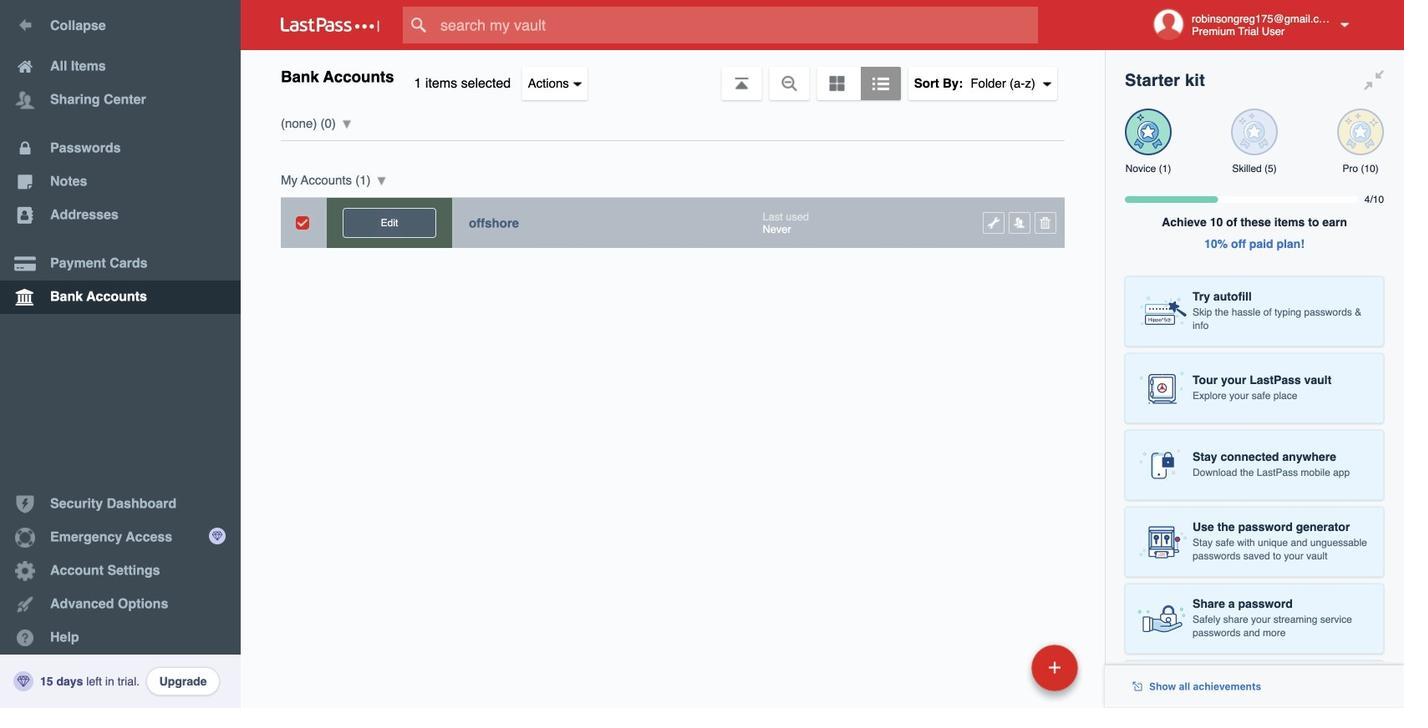 Task type: locate. For each thing, give the bounding box(es) containing it.
Search search field
[[403, 7, 1071, 43]]

vault options navigation
[[241, 50, 1105, 100]]

main navigation navigation
[[0, 0, 241, 709]]



Task type: describe. For each thing, give the bounding box(es) containing it.
new item navigation
[[917, 640, 1088, 709]]

search my vault text field
[[403, 7, 1071, 43]]

lastpass image
[[281, 18, 380, 33]]

new item element
[[917, 645, 1084, 692]]



